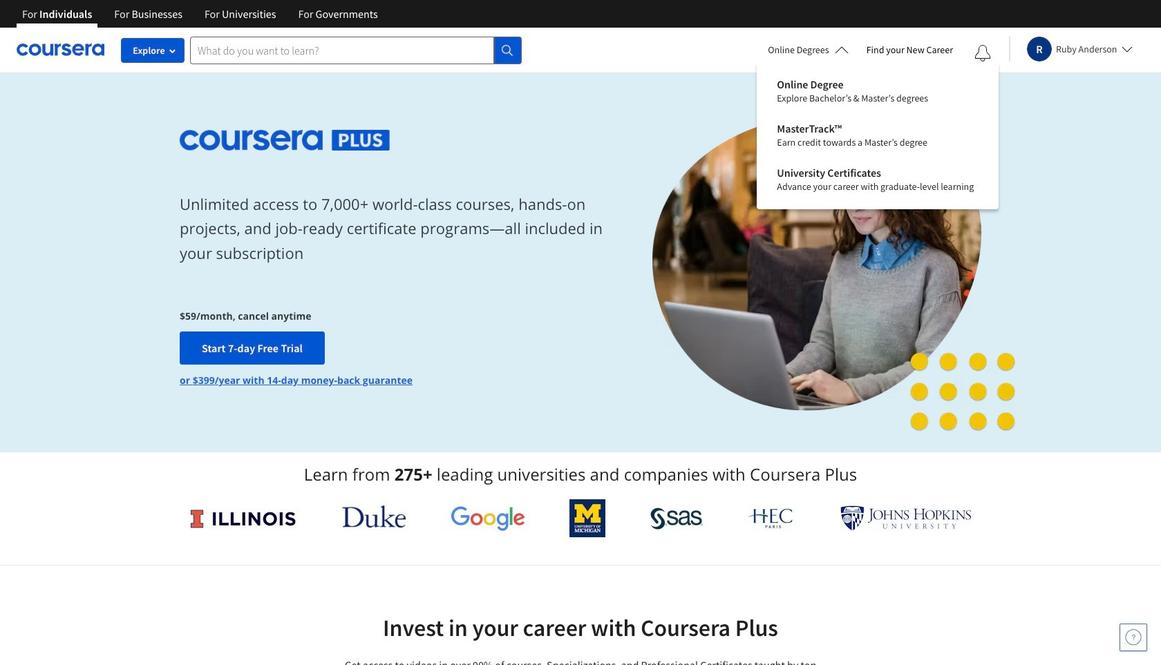 Task type: describe. For each thing, give the bounding box(es) containing it.
sas image
[[650, 508, 703, 530]]

coursera plus image
[[180, 130, 390, 151]]

duke university image
[[342, 506, 406, 528]]

google image
[[451, 506, 525, 532]]

coursera image
[[17, 39, 104, 61]]

hec paris image
[[748, 505, 796, 533]]

banner navigation
[[11, 0, 389, 28]]

help center image
[[1126, 630, 1142, 646]]



Task type: locate. For each thing, give the bounding box(es) containing it.
None search field
[[190, 36, 522, 64]]

university of michigan image
[[570, 500, 606, 538]]

university of illinois at urbana-champaign image
[[189, 508, 297, 530]]

menu
[[766, 69, 990, 202]]

What do you want to learn? text field
[[190, 36, 494, 64]]

johns hopkins university image
[[841, 506, 972, 532]]



Task type: vqa. For each thing, say whether or not it's contained in the screenshot.
coursera image
yes



